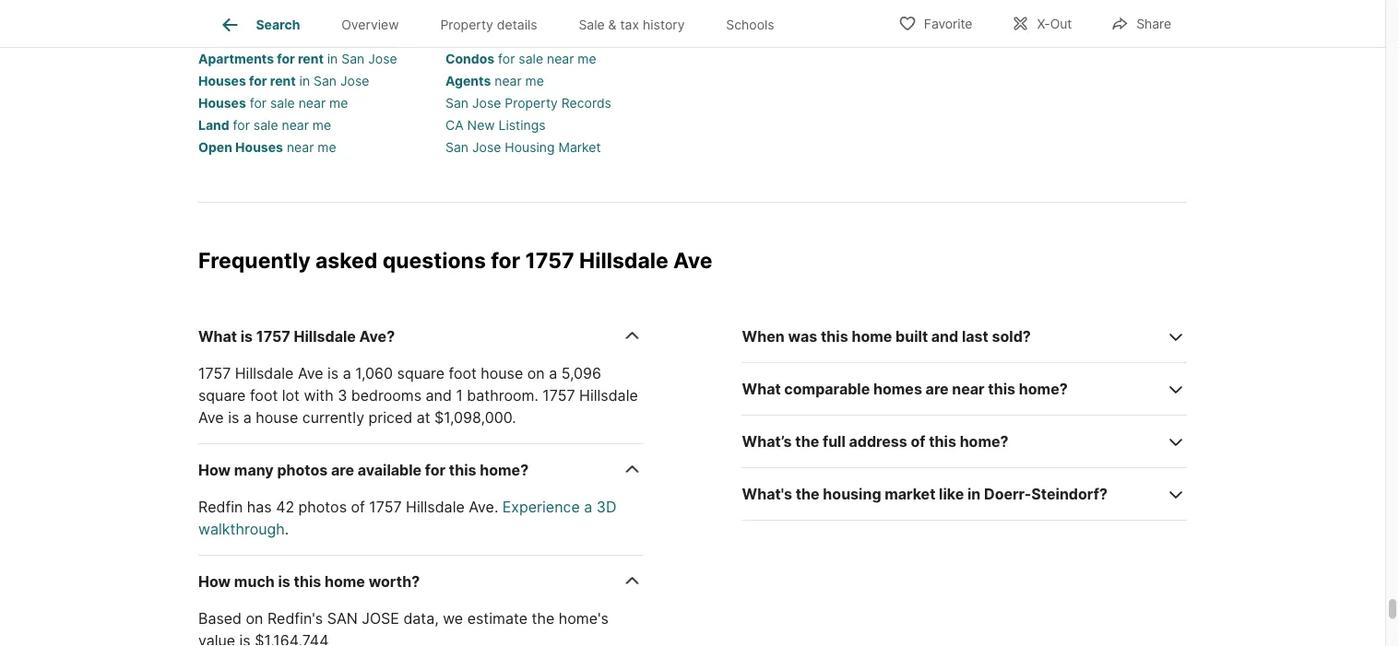 Task type: describe. For each thing, give the bounding box(es) containing it.
is inside based on redfin's san jose data, we estimate the home's value is $1,164,744
[[239, 632, 251, 646]]

$1,098,000.
[[434, 409, 516, 427]]

on inside based on redfin's san jose data, we estimate the home's value is $1,164,744
[[246, 610, 263, 628]]

42
[[276, 498, 294, 516]]

1757 inside dropdown button
[[256, 328, 290, 346]]

me for condos for sale near me
[[578, 51, 596, 66]]

sale
[[579, 17, 605, 33]]

currently
[[302, 409, 364, 427]]

questions
[[383, 247, 486, 273]]

open
[[198, 139, 232, 155]]

home's
[[559, 610, 609, 628]]

hillsdale inside 1757 hillsdale ave is a 1,060 square foot house on a 5,096 square foot lot with 3 bedrooms and 1 bathroom.
[[235, 364, 294, 382]]

frequently
[[198, 247, 310, 273]]

search
[[256, 17, 300, 33]]

many
[[234, 461, 274, 479]]

1 vertical spatial photos
[[298, 498, 347, 516]]

housing
[[505, 139, 555, 155]]

how for how many photos are available for this home?
[[198, 461, 231, 479]]

full
[[823, 433, 845, 451]]

out
[[1050, 16, 1072, 32]]

based on redfin's san jose data, we estimate the home's value is $1,164,744
[[198, 610, 609, 646]]

3d
[[596, 498, 616, 516]]

worth?
[[369, 573, 420, 591]]

apartments
[[198, 51, 274, 66]]

how for how much is this home worth?
[[198, 573, 231, 591]]

near down houses for rent in san jose in the left top of the page
[[298, 95, 326, 111]]

we
[[443, 610, 463, 628]]

ave?
[[359, 328, 395, 346]]

san down apartments for rent in san jose
[[314, 73, 337, 88]]

based
[[198, 610, 242, 628]]

hillsdale inside 1757 hillsdale ave is a house currently priced at $1,098,000.
[[579, 387, 638, 405]]

ave for 1757 hillsdale ave is a house currently priced at $1,098,000.
[[198, 409, 224, 427]]

this right was on the bottom right of the page
[[821, 328, 848, 346]]

in inside dropdown button
[[967, 485, 981, 503]]

what's the housing market like in doerr-steindorf?
[[742, 485, 1108, 503]]

1 vertical spatial foot
[[250, 387, 278, 405]]

and inside dropdown button
[[931, 328, 958, 346]]

agents
[[445, 73, 491, 88]]

condos for sale near me
[[445, 51, 596, 66]]

home? for what comparable homes are near this home?
[[1019, 380, 1068, 398]]

sale & tax history tab
[[558, 3, 705, 47]]

1757 hillsdale ave is a 1,060 square foot house on a 5,096 square foot lot with 3 bedrooms and 1 bathroom.
[[198, 364, 601, 405]]

the for what's
[[796, 485, 820, 503]]

homes
[[873, 380, 922, 398]]

1 horizontal spatial property
[[505, 95, 558, 111]]

&
[[608, 17, 617, 33]]

experience a 3d walkthrough button
[[198, 498, 616, 538]]

0 horizontal spatial square
[[198, 387, 246, 405]]

redfin has 42 photos of 1757 hillsdale ave.
[[198, 498, 502, 516]]

the inside based on redfin's san jose data, we estimate the home's value is $1,164,744
[[532, 610, 554, 628]]

near up records
[[547, 51, 574, 66]]

share button
[[1095, 4, 1187, 42]]

on inside 1757 hillsdale ave is a 1,060 square foot house on a 5,096 square foot lot with 3 bedrooms and 1 bathroom.
[[527, 364, 545, 382]]

housing
[[823, 485, 881, 503]]

what's the housing market like in doerr-steindorf? button
[[742, 469, 1187, 521]]

house inside 1757 hillsdale ave is a 1,060 square foot house on a 5,096 square foot lot with 3 bedrooms and 1 bathroom.
[[481, 364, 523, 382]]

sold?
[[992, 328, 1031, 346]]

san down the overview tab
[[341, 51, 365, 66]]

this down sold?
[[988, 380, 1015, 398]]

is inside dropdown button
[[240, 328, 253, 346]]

san jose housing market
[[445, 139, 601, 155]]

property details tab
[[420, 3, 558, 47]]

houses for sale near me
[[198, 95, 348, 111]]

how much is this home worth? button
[[198, 556, 643, 608]]

a inside experience a 3d walkthrough
[[584, 498, 592, 516]]

1757 inside 1757 hillsdale ave is a house currently priced at $1,098,000.
[[543, 387, 575, 405]]

property inside tab
[[440, 17, 493, 33]]

a up 3
[[343, 364, 351, 382]]

what's the full address of this home? button
[[742, 416, 1187, 469]]

this up the redfin's
[[294, 573, 321, 591]]

what comparable homes are near this home? button
[[742, 363, 1187, 416]]

when was this home built and last sold?
[[742, 328, 1031, 346]]

estimate
[[467, 610, 527, 628]]

favorite button
[[882, 4, 988, 42]]

for for houses
[[250, 95, 267, 111]]

2 vertical spatial houses
[[235, 139, 283, 155]]

schools tab
[[705, 3, 795, 47]]

when was this home built and last sold? button
[[742, 311, 1187, 363]]

available
[[358, 461, 422, 479]]

ca new listings link
[[445, 117, 546, 133]]

lot
[[282, 387, 300, 405]]

0 vertical spatial ave
[[673, 247, 712, 273]]

how much is this home worth?
[[198, 573, 420, 591]]

houses for houses for rent in san jose
[[198, 73, 246, 88]]

1
[[456, 387, 463, 405]]

of for address
[[911, 433, 925, 451]]

san
[[327, 610, 358, 628]]

what is 1757 hillsdale ave?
[[198, 328, 395, 346]]

x-out button
[[995, 4, 1088, 42]]

ave for 1757 hillsdale ave is a 1,060 square foot house on a 5,096 square foot lot with 3 bedrooms and 1 bathroom.
[[298, 364, 323, 382]]

is inside 1757 hillsdale ave is a 1,060 square foot house on a 5,096 square foot lot with 3 bedrooms and 1 bathroom.
[[327, 364, 339, 382]]

at
[[417, 409, 430, 427]]

san jose property records
[[445, 95, 611, 111]]

0 vertical spatial home
[[852, 328, 892, 346]]

condos
[[445, 51, 494, 66]]

are for available
[[331, 461, 354, 479]]

for inside "dropdown button"
[[425, 461, 446, 479]]

in for apartments for rent
[[327, 51, 338, 66]]

much
[[234, 573, 275, 591]]

bedrooms
[[351, 387, 422, 405]]

land for sale near me
[[198, 117, 331, 133]]

redfin
[[198, 498, 243, 516]]

rent for apartments for rent
[[298, 51, 324, 66]]

for for apartments for rent
[[277, 51, 295, 66]]

what's the full address of this home?
[[742, 433, 1009, 451]]

and inside 1757 hillsdale ave is a 1,060 square foot house on a 5,096 square foot lot with 3 bedrooms and 1 bathroom.
[[426, 387, 452, 405]]

comparable
[[784, 380, 870, 398]]

1757 hillsdale ave is a house currently priced at $1,098,000.
[[198, 387, 638, 427]]

like
[[939, 485, 964, 503]]

san up ca
[[445, 95, 469, 111]]

was
[[788, 328, 817, 346]]

0 vertical spatial square
[[397, 364, 444, 382]]

0 vertical spatial foot
[[449, 364, 477, 382]]

for for land
[[233, 117, 250, 133]]

tax
[[620, 17, 639, 33]]

is inside 1757 hillsdale ave is a house currently priced at $1,098,000.
[[228, 409, 239, 427]]

how many photos are available for this home? button
[[198, 445, 643, 496]]

x-
[[1037, 16, 1050, 32]]

for for houses for rent
[[249, 73, 267, 88]]

3
[[338, 387, 347, 405]]

near down the condos for sale near me
[[494, 73, 522, 88]]

walkthrough
[[198, 520, 285, 538]]

frequently asked questions for 1757 hillsdale ave
[[198, 247, 712, 273]]

apartments for rent in san jose
[[198, 51, 397, 66]]

records
[[561, 95, 611, 111]]



Task type: vqa. For each thing, say whether or not it's contained in the screenshot.
many
yes



Task type: locate. For each thing, give the bounding box(es) containing it.
what down frequently
[[198, 328, 237, 346]]

of down the how many photos are available for this home?
[[351, 498, 365, 516]]

1 vertical spatial houses
[[198, 95, 246, 111]]

1 horizontal spatial house
[[481, 364, 523, 382]]

what for what comparable homes are near this home?
[[742, 380, 781, 398]]

and
[[931, 328, 958, 346], [426, 387, 452, 405]]

is up 3
[[327, 364, 339, 382]]

1 horizontal spatial on
[[527, 364, 545, 382]]

for up agents near me
[[498, 51, 515, 66]]

doerr-
[[984, 485, 1031, 503]]

on
[[527, 364, 545, 382], [246, 610, 263, 628]]

in right like
[[967, 485, 981, 503]]

home? up ave.
[[480, 461, 529, 479]]

what for what is 1757 hillsdale ave?
[[198, 328, 237, 346]]

is inside dropdown button
[[278, 573, 290, 591]]

1 vertical spatial home
[[325, 573, 365, 591]]

how many photos are available for this home?
[[198, 461, 529, 479]]

on up "bathroom."
[[527, 364, 545, 382]]

are for near
[[926, 380, 949, 398]]

a inside 1757 hillsdale ave is a house currently priced at $1,098,000.
[[243, 409, 252, 427]]

the left full
[[795, 433, 819, 451]]

1 vertical spatial are
[[331, 461, 354, 479]]

sale & tax history
[[579, 17, 685, 33]]

details
[[497, 17, 537, 33]]

for
[[277, 51, 295, 66], [498, 51, 515, 66], [249, 73, 267, 88], [250, 95, 267, 111], [233, 117, 250, 133], [491, 247, 520, 273], [425, 461, 446, 479]]

home? inside "dropdown button"
[[480, 461, 529, 479]]

in down apartments for rent in san jose
[[299, 73, 310, 88]]

ca
[[445, 117, 464, 133]]

1 vertical spatial house
[[256, 409, 298, 427]]

houses down apartments
[[198, 73, 246, 88]]

0 vertical spatial what
[[198, 328, 237, 346]]

and left last
[[931, 328, 958, 346]]

houses for houses for sale near me
[[198, 95, 246, 111]]

search link
[[219, 14, 300, 36]]

is down frequently
[[240, 328, 253, 346]]

are inside dropdown button
[[926, 380, 949, 398]]

sale down houses for rent in san jose in the left top of the page
[[270, 95, 295, 111]]

for for condos
[[498, 51, 515, 66]]

overview tab
[[321, 3, 420, 47]]

1757
[[525, 247, 574, 273], [256, 328, 290, 346], [198, 364, 231, 382], [543, 387, 575, 405], [369, 498, 402, 516]]

value
[[198, 632, 235, 646]]

on right based
[[246, 610, 263, 628]]

0 vertical spatial are
[[926, 380, 949, 398]]

sale for houses
[[270, 95, 295, 111]]

sale for condos
[[519, 51, 543, 66]]

houses down 'land for sale near me'
[[235, 139, 283, 155]]

overview
[[341, 17, 399, 33]]

last
[[962, 328, 988, 346]]

0 horizontal spatial rent
[[270, 73, 296, 88]]

foot left 'lot' in the left of the page
[[250, 387, 278, 405]]

0 vertical spatial and
[[931, 328, 958, 346]]

when
[[742, 328, 785, 346]]

this inside "dropdown button"
[[449, 461, 476, 479]]

1 horizontal spatial are
[[926, 380, 949, 398]]

for up houses for sale near me
[[249, 73, 267, 88]]

1 horizontal spatial what
[[742, 380, 781, 398]]

for right the "land"
[[233, 117, 250, 133]]

0 vertical spatial photos
[[277, 461, 328, 479]]

1 horizontal spatial foot
[[449, 364, 477, 382]]

are right 'homes'
[[926, 380, 949, 398]]

san down ca
[[445, 139, 469, 155]]

1 vertical spatial the
[[796, 485, 820, 503]]

me for land for sale near me
[[312, 117, 331, 133]]

what inside dropdown button
[[198, 328, 237, 346]]

market
[[885, 485, 935, 503]]

house inside 1757 hillsdale ave is a house currently priced at $1,098,000.
[[256, 409, 298, 427]]

2 vertical spatial the
[[532, 610, 554, 628]]

how up based
[[198, 573, 231, 591]]

near down houses for sale near me
[[282, 117, 309, 133]]

san jose property records link
[[445, 95, 611, 111]]

experience a 3d walkthrough
[[198, 498, 616, 538]]

$1,164,744
[[255, 632, 329, 646]]

for up houses for rent in san jose in the left top of the page
[[277, 51, 295, 66]]

rent
[[298, 51, 324, 66], [270, 73, 296, 88]]

home? inside dropdown button
[[1019, 380, 1068, 398]]

0 horizontal spatial in
[[299, 73, 310, 88]]

1 vertical spatial what
[[742, 380, 781, 398]]

how up "redfin"
[[198, 461, 231, 479]]

house
[[481, 364, 523, 382], [256, 409, 298, 427]]

1 horizontal spatial square
[[397, 364, 444, 382]]

me down houses for rent in san jose in the left top of the page
[[329, 95, 348, 111]]

for right available
[[425, 461, 446, 479]]

2 vertical spatial sale
[[253, 117, 278, 133]]

sale for land
[[253, 117, 278, 133]]

0 vertical spatial in
[[327, 51, 338, 66]]

home? inside dropdown button
[[960, 433, 1009, 451]]

2 horizontal spatial home?
[[1019, 380, 1068, 398]]

this
[[821, 328, 848, 346], [988, 380, 1015, 398], [929, 433, 956, 451], [449, 461, 476, 479], [294, 573, 321, 591]]

this up like
[[929, 433, 956, 451]]

0 horizontal spatial what
[[198, 328, 237, 346]]

house down 'lot' in the left of the page
[[256, 409, 298, 427]]

what is 1757 hillsdale ave? button
[[198, 311, 643, 363]]

bathroom.
[[467, 387, 538, 405]]

for up 'land for sale near me'
[[250, 95, 267, 111]]

0 horizontal spatial foot
[[250, 387, 278, 405]]

tab list containing search
[[198, 0, 810, 47]]

is right the 'value'
[[239, 632, 251, 646]]

house up "bathroom."
[[481, 364, 523, 382]]

has
[[247, 498, 272, 516]]

for right the questions
[[491, 247, 520, 273]]

ave inside 1757 hillsdale ave is a 1,060 square foot house on a 5,096 square foot lot with 3 bedrooms and 1 bathroom.
[[298, 364, 323, 382]]

me up san jose property records
[[525, 73, 544, 88]]

what inside dropdown button
[[742, 380, 781, 398]]

me down 'land for sale near me'
[[318, 139, 336, 155]]

me down sale
[[578, 51, 596, 66]]

listings
[[499, 117, 546, 133]]

and left 1 on the left of the page
[[426, 387, 452, 405]]

ave inside 1757 hillsdale ave is a house currently priced at $1,098,000.
[[198, 409, 224, 427]]

photos up the 42
[[277, 461, 328, 479]]

is up many
[[228, 409, 239, 427]]

1 horizontal spatial home?
[[960, 433, 1009, 451]]

near inside dropdown button
[[952, 380, 985, 398]]

how inside how many photos are available for this home? "dropdown button"
[[198, 461, 231, 479]]

built
[[896, 328, 928, 346]]

home? down sold?
[[1019, 380, 1068, 398]]

1 horizontal spatial of
[[911, 433, 925, 451]]

0 vertical spatial the
[[795, 433, 819, 451]]

the
[[795, 433, 819, 451], [796, 485, 820, 503], [532, 610, 554, 628]]

redfin's
[[267, 610, 323, 628]]

near down the "when was this home built and last sold?" dropdown button
[[952, 380, 985, 398]]

property up listings
[[505, 95, 558, 111]]

history
[[643, 17, 685, 33]]

square left 'lot' in the left of the page
[[198, 387, 246, 405]]

near
[[547, 51, 574, 66], [494, 73, 522, 88], [298, 95, 326, 111], [282, 117, 309, 133], [287, 139, 314, 155], [952, 380, 985, 398]]

.
[[285, 520, 289, 538]]

0 vertical spatial houses
[[198, 73, 246, 88]]

0 horizontal spatial property
[[440, 17, 493, 33]]

ave
[[673, 247, 712, 273], [298, 364, 323, 382], [198, 409, 224, 427]]

0 horizontal spatial of
[[351, 498, 365, 516]]

1 horizontal spatial rent
[[298, 51, 324, 66]]

0 horizontal spatial home
[[325, 573, 365, 591]]

1 horizontal spatial and
[[931, 328, 958, 346]]

1 how from the top
[[198, 461, 231, 479]]

hillsdale inside dropdown button
[[294, 328, 356, 346]]

1 vertical spatial and
[[426, 387, 452, 405]]

are up redfin has 42 photos of 1757 hillsdale ave.
[[331, 461, 354, 479]]

1 vertical spatial rent
[[270, 73, 296, 88]]

1 vertical spatial ave
[[298, 364, 323, 382]]

1 horizontal spatial in
[[327, 51, 338, 66]]

1 horizontal spatial ave
[[298, 364, 323, 382]]

open houses near me
[[198, 139, 336, 155]]

1 horizontal spatial home
[[852, 328, 892, 346]]

photos inside "dropdown button"
[[277, 461, 328, 479]]

property details
[[440, 17, 537, 33]]

market
[[558, 139, 601, 155]]

2 horizontal spatial in
[[967, 485, 981, 503]]

address
[[849, 433, 907, 451]]

home? down what comparable homes are near this home? dropdown button
[[960, 433, 1009, 451]]

a left 5,096
[[549, 364, 557, 382]]

asked
[[315, 247, 378, 273]]

of right the address
[[911, 433, 925, 451]]

the left home's
[[532, 610, 554, 628]]

a
[[343, 364, 351, 382], [549, 364, 557, 382], [243, 409, 252, 427], [584, 498, 592, 516]]

houses up the "land"
[[198, 95, 246, 111]]

how inside how much is this home worth? dropdown button
[[198, 573, 231, 591]]

photos
[[277, 461, 328, 479], [298, 498, 347, 516]]

0 vertical spatial of
[[911, 433, 925, 451]]

home left built
[[852, 328, 892, 346]]

home up san
[[325, 573, 365, 591]]

san jose housing market link
[[445, 139, 601, 155]]

0 horizontal spatial on
[[246, 610, 263, 628]]

what's
[[742, 485, 792, 503]]

sale
[[519, 51, 543, 66], [270, 95, 295, 111], [253, 117, 278, 133]]

a left 3d
[[584, 498, 592, 516]]

home? for what's the full address of this home?
[[960, 433, 1009, 451]]

land
[[198, 117, 229, 133]]

0 horizontal spatial are
[[331, 461, 354, 479]]

data,
[[403, 610, 439, 628]]

1,060
[[355, 364, 393, 382]]

what's
[[742, 433, 792, 451]]

houses for rent in san jose
[[198, 73, 369, 88]]

with
[[304, 387, 334, 405]]

0 vertical spatial property
[[440, 17, 493, 33]]

of for photos
[[351, 498, 365, 516]]

agents near me
[[445, 73, 544, 88]]

2 vertical spatial home?
[[480, 461, 529, 479]]

1 vertical spatial in
[[299, 73, 310, 88]]

me
[[578, 51, 596, 66], [525, 73, 544, 88], [329, 95, 348, 111], [312, 117, 331, 133], [318, 139, 336, 155]]

san
[[341, 51, 365, 66], [314, 73, 337, 88], [445, 95, 469, 111], [445, 139, 469, 155]]

me for houses for sale near me
[[329, 95, 348, 111]]

0 vertical spatial how
[[198, 461, 231, 479]]

is right much
[[278, 573, 290, 591]]

1 vertical spatial square
[[198, 387, 246, 405]]

photos right the 42
[[298, 498, 347, 516]]

rent for houses for rent
[[270, 73, 296, 88]]

are inside "dropdown button"
[[331, 461, 354, 479]]

0 vertical spatial sale
[[519, 51, 543, 66]]

1 vertical spatial property
[[505, 95, 558, 111]]

1 vertical spatial home?
[[960, 433, 1009, 451]]

experience
[[502, 498, 580, 516]]

schools
[[726, 17, 774, 33]]

me down houses for sale near me
[[312, 117, 331, 133]]

in for houses for rent
[[299, 73, 310, 88]]

new
[[467, 117, 495, 133]]

rent up houses for sale near me
[[270, 73, 296, 88]]

0 horizontal spatial ave
[[198, 409, 224, 427]]

are
[[926, 380, 949, 398], [331, 461, 354, 479]]

0 vertical spatial house
[[481, 364, 523, 382]]

this inside dropdown button
[[929, 433, 956, 451]]

property up condos in the left of the page
[[440, 17, 493, 33]]

2 how from the top
[[198, 573, 231, 591]]

square up 1757 hillsdale ave is a house currently priced at $1,098,000.
[[397, 364, 444, 382]]

1 vertical spatial how
[[198, 573, 231, 591]]

how
[[198, 461, 231, 479], [198, 573, 231, 591]]

foot up 1 on the left of the page
[[449, 364, 477, 382]]

what down when
[[742, 380, 781, 398]]

the right what's
[[796, 485, 820, 503]]

foot
[[449, 364, 477, 382], [250, 387, 278, 405]]

0 vertical spatial on
[[527, 364, 545, 382]]

0 vertical spatial rent
[[298, 51, 324, 66]]

jose
[[362, 610, 399, 628]]

rent up houses for rent in san jose in the left top of the page
[[298, 51, 324, 66]]

ave.
[[469, 498, 498, 516]]

0 vertical spatial home?
[[1019, 380, 1068, 398]]

2 vertical spatial in
[[967, 485, 981, 503]]

near down 'land for sale near me'
[[287, 139, 314, 155]]

a up many
[[243, 409, 252, 427]]

2 horizontal spatial ave
[[673, 247, 712, 273]]

1 vertical spatial of
[[351, 498, 365, 516]]

2 vertical spatial ave
[[198, 409, 224, 427]]

0 horizontal spatial house
[[256, 409, 298, 427]]

sale down details
[[519, 51, 543, 66]]

1757 inside 1757 hillsdale ave is a 1,060 square foot house on a 5,096 square foot lot with 3 bedrooms and 1 bathroom.
[[198, 364, 231, 382]]

1 vertical spatial on
[[246, 610, 263, 628]]

the inside dropdown button
[[795, 433, 819, 451]]

tab list
[[198, 0, 810, 47], [198, 0, 1187, 17]]

0 horizontal spatial and
[[426, 387, 452, 405]]

1 vertical spatial sale
[[270, 95, 295, 111]]

this up ave.
[[449, 461, 476, 479]]

share
[[1136, 16, 1171, 32]]

sale up "open houses near me"
[[253, 117, 278, 133]]

favorite
[[924, 16, 972, 32]]

0 horizontal spatial home?
[[480, 461, 529, 479]]

5,096
[[561, 364, 601, 382]]

in down the overview tab
[[327, 51, 338, 66]]

is
[[240, 328, 253, 346], [327, 364, 339, 382], [228, 409, 239, 427], [278, 573, 290, 591], [239, 632, 251, 646]]

the for what's
[[795, 433, 819, 451]]

of inside dropdown button
[[911, 433, 925, 451]]

the inside dropdown button
[[796, 485, 820, 503]]

square
[[397, 364, 444, 382], [198, 387, 246, 405]]



